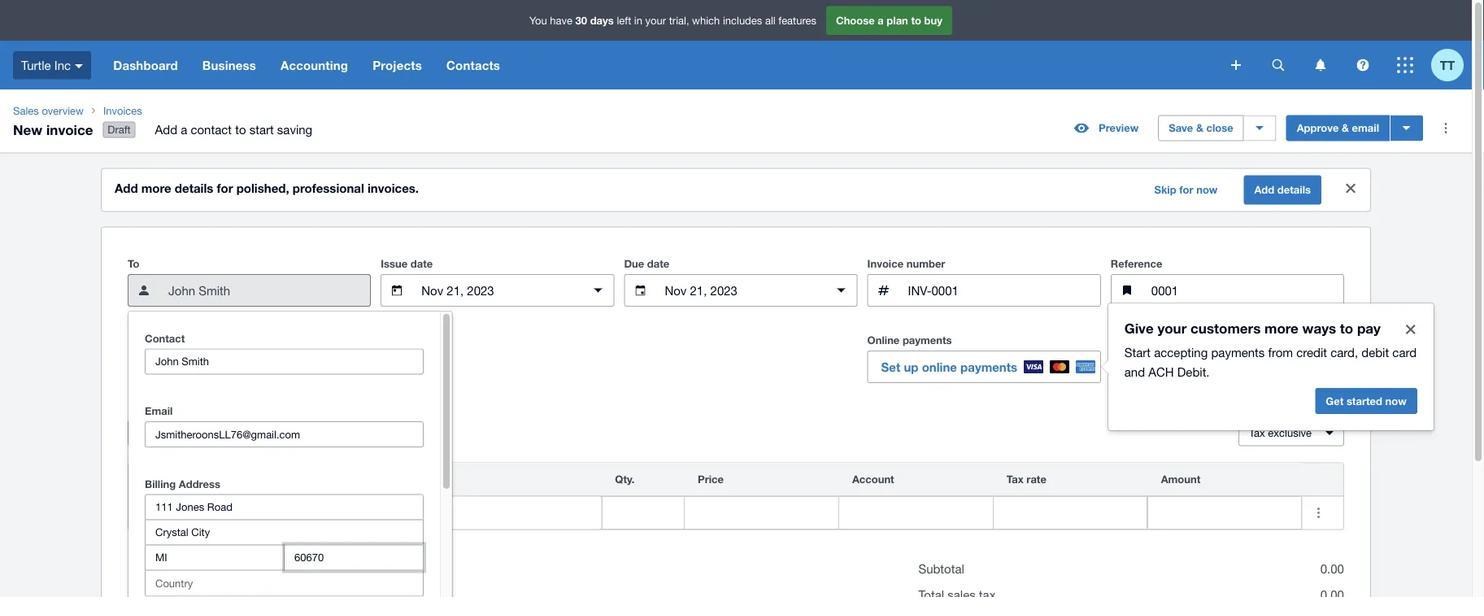 Task type: describe. For each thing, give the bounding box(es) containing it.
contact
[[145, 332, 185, 345]]

all
[[765, 14, 776, 27]]

banner containing dashboard
[[0, 0, 1473, 89]]

online
[[868, 334, 900, 347]]

add for add more details for polished, professional invoices.
[[115, 181, 138, 196]]

skip
[[1155, 184, 1177, 196]]

you
[[530, 14, 547, 27]]

preview button
[[1065, 115, 1149, 141]]

invoice line item list element
[[128, 463, 1345, 530]]

0 vertical spatial your
[[646, 14, 666, 27]]

reference
[[1111, 258, 1163, 270]]

united
[[1150, 360, 1186, 374]]

address
[[179, 478, 220, 490]]

contact
[[191, 123, 232, 137]]

price
[[698, 473, 724, 486]]

accounting
[[281, 58, 348, 72]]

contacts button
[[434, 41, 513, 89]]

online
[[922, 360, 958, 374]]

0 horizontal spatial for
[[217, 181, 233, 196]]

ways
[[1303, 320, 1337, 336]]

projects button
[[361, 41, 434, 89]]

details inside "button"
[[1278, 184, 1311, 196]]

start
[[1125, 345, 1151, 359]]

add details
[[1255, 184, 1311, 196]]

skip for now button
[[1145, 177, 1228, 203]]

issue date
[[381, 258, 433, 270]]

days
[[590, 14, 614, 27]]

have
[[550, 14, 573, 27]]

online payments
[[868, 334, 952, 347]]

svg image up approve
[[1316, 59, 1327, 71]]

sales overview link
[[7, 103, 90, 119]]

for inside skip for now button
[[1180, 184, 1194, 196]]

0 horizontal spatial payments
[[903, 334, 952, 347]]

card,
[[1331, 345, 1359, 359]]

a for plan
[[878, 14, 884, 27]]

Description text field
[[325, 498, 601, 529]]

united states dollar
[[1150, 360, 1259, 374]]

fields
[[195, 427, 222, 439]]

subtotal
[[919, 562, 965, 576]]

issue
[[381, 258, 408, 270]]

add for add details
[[1255, 184, 1275, 196]]

to for contact
[[235, 123, 246, 137]]

tax for tax exclusive
[[1250, 427, 1266, 439]]

To text field
[[167, 275, 370, 306]]

more date options image
[[582, 274, 615, 307]]

approve & email
[[1297, 122, 1380, 134]]

choose a plan to buy
[[836, 14, 943, 27]]

qty.
[[615, 473, 635, 486]]

up
[[904, 360, 919, 374]]

svg image
[[1232, 60, 1242, 70]]

add more details for polished, professional invoices.
[[115, 181, 419, 196]]

email
[[145, 405, 173, 417]]

State/Region field
[[146, 546, 284, 570]]

debit
[[1362, 345, 1390, 359]]

sales overview
[[13, 104, 84, 117]]

more invoice options image
[[1430, 112, 1463, 145]]

draft
[[108, 123, 131, 136]]

more line item options element
[[1303, 463, 1344, 496]]

turtle
[[21, 58, 51, 72]]

now for add more details for polished, professional invoices.
[[1197, 184, 1218, 196]]

svg image inside "turtle inc" popup button
[[75, 64, 83, 68]]

save & close button
[[1159, 115, 1244, 141]]

Quantity field
[[602, 498, 684, 529]]

number
[[907, 258, 946, 270]]

City/Town field
[[146, 520, 423, 545]]

0 horizontal spatial details
[[175, 181, 213, 196]]

amount
[[1162, 473, 1201, 486]]

tt button
[[1432, 41, 1473, 89]]

set
[[882, 360, 901, 374]]

show/hide
[[138, 427, 192, 439]]

tax exclusive
[[1250, 427, 1312, 439]]

tax for tax rate
[[1007, 473, 1024, 486]]

projects
[[373, 58, 422, 72]]

new
[[13, 121, 42, 137]]

in
[[634, 14, 643, 27]]

which
[[692, 14, 720, 27]]

& for close
[[1197, 122, 1204, 134]]

overview
[[42, 104, 84, 117]]

professional
[[293, 181, 364, 196]]

due
[[624, 258, 645, 270]]

polished,
[[236, 181, 289, 196]]

1 horizontal spatial your
[[1158, 320, 1187, 336]]

add a contact to start saving
[[155, 123, 313, 137]]

exclusive
[[1269, 427, 1312, 439]]

due date
[[624, 258, 670, 270]]

and
[[1125, 365, 1146, 379]]

invoices.
[[368, 181, 419, 196]]

invoice number
[[868, 258, 946, 270]]

buy
[[925, 14, 943, 27]]

add for add a contact to start saving
[[155, 123, 177, 137]]

1 vertical spatial more
[[1265, 320, 1299, 336]]

Billing Address field
[[146, 495, 423, 520]]

payments inside popup button
[[961, 360, 1018, 374]]

tax exclusive button
[[1239, 420, 1345, 446]]

more inside add more details for polished, professional invoices. status
[[141, 181, 171, 196]]

save & close
[[1169, 122, 1234, 134]]

show/hide fields button
[[128, 420, 233, 446]]

trial,
[[669, 14, 690, 27]]



Task type: vqa. For each thing, say whether or not it's contained in the screenshot.
your
yes



Task type: locate. For each thing, give the bounding box(es) containing it.
0 horizontal spatial to
[[235, 123, 246, 137]]

a left plan
[[878, 14, 884, 27]]

now right the "skip"
[[1197, 184, 1218, 196]]

0 vertical spatial a
[[878, 14, 884, 27]]

more line item options image
[[1303, 497, 1336, 529]]

date for due date
[[647, 258, 670, 270]]

1 horizontal spatial more
[[1265, 320, 1299, 336]]

date
[[411, 258, 433, 270], [647, 258, 670, 270]]

invoices
[[103, 104, 142, 117]]

show/hide fields
[[138, 427, 222, 439]]

0 vertical spatial more
[[141, 181, 171, 196]]

Amount field
[[1149, 498, 1302, 529]]

details down contact
[[175, 181, 213, 196]]

2 & from the left
[[1342, 122, 1350, 134]]

a left contact
[[181, 123, 187, 137]]

tax left the rate
[[1007, 473, 1024, 486]]

1 vertical spatial a
[[181, 123, 187, 137]]

navigation
[[101, 41, 1220, 89]]

tax
[[1250, 427, 1266, 439], [1007, 473, 1024, 486]]

save
[[1169, 122, 1194, 134]]

now right started at the right of the page
[[1386, 395, 1407, 407]]

tax inside invoice line item list "element"
[[1007, 473, 1024, 486]]

to for plan
[[912, 14, 922, 27]]

ach
[[1149, 365, 1175, 379]]

add right skip for now
[[1255, 184, 1275, 196]]

Reference text field
[[1150, 275, 1344, 306]]

turtle inc
[[21, 58, 71, 72]]

left
[[617, 14, 632, 27]]

add inside "button"
[[1255, 184, 1275, 196]]

1 horizontal spatial payments
[[961, 360, 1018, 374]]

to left pay
[[1341, 320, 1354, 336]]

start
[[249, 123, 274, 137]]

2 horizontal spatial to
[[1341, 320, 1354, 336]]

your up accepting
[[1158, 320, 1187, 336]]

add
[[155, 123, 177, 137], [115, 181, 138, 196], [1255, 184, 1275, 196]]

1 date from the left
[[411, 258, 433, 270]]

inc
[[54, 58, 71, 72]]

give
[[1125, 320, 1154, 336]]

set up online payments
[[882, 360, 1018, 374]]

1 horizontal spatial details
[[1278, 184, 1311, 196]]

add left contact
[[155, 123, 177, 137]]

Contact text field
[[146, 350, 423, 374]]

close image
[[1335, 172, 1368, 205]]

more date options image
[[825, 274, 858, 307]]

get
[[1326, 395, 1344, 407]]

set up online payments button
[[868, 351, 1101, 383]]

new invoice
[[13, 121, 93, 137]]

preview
[[1099, 122, 1139, 134]]

0 horizontal spatial add
[[115, 181, 138, 196]]

0 vertical spatial to
[[912, 14, 922, 27]]

1 vertical spatial to
[[235, 123, 246, 137]]

from
[[1269, 345, 1294, 359]]

0 horizontal spatial more
[[141, 181, 171, 196]]

get started now
[[1326, 395, 1407, 407]]

add down draft
[[115, 181, 138, 196]]

1 horizontal spatial add
[[155, 123, 177, 137]]

turtle inc button
[[0, 41, 101, 89]]

dashboard
[[113, 58, 178, 72]]

& for email
[[1342, 122, 1350, 134]]

start accepting payments from credit card, debit card and ach debit.
[[1125, 345, 1417, 379]]

billing
[[145, 478, 176, 490]]

1 vertical spatial now
[[1386, 395, 1407, 407]]

& right save
[[1197, 122, 1204, 134]]

to
[[912, 14, 922, 27], [235, 123, 246, 137], [1341, 320, 1354, 336]]

credit
[[1297, 345, 1328, 359]]

rate
[[1027, 473, 1047, 486]]

svg image right inc
[[75, 64, 83, 68]]

for
[[217, 181, 233, 196], [1180, 184, 1194, 196]]

for right the "skip"
[[1180, 184, 1194, 196]]

2 vertical spatial to
[[1341, 320, 1354, 336]]

tax left exclusive
[[1250, 427, 1266, 439]]

close
[[1207, 122, 1234, 134]]

item
[[183, 473, 206, 486]]

payments right online
[[961, 360, 1018, 374]]

0 horizontal spatial tax
[[1007, 473, 1024, 486]]

0 horizontal spatial &
[[1197, 122, 1204, 134]]

approve
[[1297, 122, 1340, 134]]

0.00
[[1321, 562, 1345, 576]]

tax inside popup button
[[1250, 427, 1266, 439]]

debit.
[[1178, 365, 1210, 379]]

billing address
[[145, 478, 220, 490]]

to left the buy
[[912, 14, 922, 27]]

1 & from the left
[[1197, 122, 1204, 134]]

svg image right svg image
[[1273, 59, 1285, 71]]

payments
[[903, 334, 952, 347], [1212, 345, 1265, 359], [961, 360, 1018, 374]]

1 horizontal spatial tax
[[1250, 427, 1266, 439]]

contact element
[[128, 274, 371, 307]]

Price field
[[685, 498, 839, 529]]

Email text field
[[146, 422, 423, 447]]

to left start on the top left of page
[[235, 123, 246, 137]]

your right in
[[646, 14, 666, 27]]

0 vertical spatial tax
[[1250, 427, 1266, 439]]

skip for now
[[1155, 184, 1218, 196]]

invoice
[[46, 121, 93, 137]]

card
[[1393, 345, 1417, 359]]

tax rate
[[1007, 473, 1047, 486]]

sales
[[13, 104, 39, 117]]

payments up online
[[903, 334, 952, 347]]

2 horizontal spatial add
[[1255, 184, 1275, 196]]

started
[[1347, 395, 1383, 407]]

account
[[853, 473, 895, 486]]

date for issue date
[[411, 258, 433, 270]]

0 horizontal spatial your
[[646, 14, 666, 27]]

get started now button
[[1316, 388, 1418, 414]]

date right due
[[647, 258, 670, 270]]

approve & email button
[[1287, 115, 1390, 141]]

1 vertical spatial tax
[[1007, 473, 1024, 486]]

states
[[1190, 360, 1224, 374]]

2 horizontal spatial payments
[[1212, 345, 1265, 359]]

email
[[1353, 122, 1380, 134]]

features
[[779, 14, 817, 27]]

Due date text field
[[663, 275, 819, 306]]

invoice number element
[[868, 274, 1101, 307]]

svg image left tt
[[1398, 57, 1414, 73]]

date right issue
[[411, 258, 433, 270]]

1 horizontal spatial now
[[1386, 395, 1407, 407]]

now inside "button"
[[1386, 395, 1407, 407]]

now inside button
[[1197, 184, 1218, 196]]

1 horizontal spatial to
[[912, 14, 922, 27]]

& left email
[[1342, 122, 1350, 134]]

currency
[[1111, 334, 1157, 347]]

svg image
[[1398, 57, 1414, 73], [1273, 59, 1285, 71], [1316, 59, 1327, 71], [1357, 59, 1370, 71], [75, 64, 83, 68]]

more
[[141, 181, 171, 196], [1265, 320, 1299, 336]]

add more details for polished, professional invoices. status
[[102, 169, 1371, 211]]

dollar
[[1228, 360, 1259, 374]]

contacts
[[447, 58, 500, 72]]

1 horizontal spatial for
[[1180, 184, 1194, 196]]

invoice
[[868, 258, 904, 270]]

0 vertical spatial now
[[1197, 184, 1218, 196]]

plan
[[887, 14, 909, 27]]

details left close image on the top right of page
[[1278, 184, 1311, 196]]

1 vertical spatial your
[[1158, 320, 1187, 336]]

ZIP/Postcode field
[[285, 546, 423, 570]]

you have 30 days left in your trial, which includes all features
[[530, 14, 817, 27]]

2 date from the left
[[647, 258, 670, 270]]

0 horizontal spatial now
[[1197, 184, 1218, 196]]

1 horizontal spatial date
[[647, 258, 670, 270]]

banner
[[0, 0, 1473, 89]]

includes
[[723, 14, 763, 27]]

0 horizontal spatial a
[[181, 123, 187, 137]]

saving
[[277, 123, 313, 137]]

0 horizontal spatial date
[[411, 258, 433, 270]]

for left polished,
[[217, 181, 233, 196]]

a for contact
[[181, 123, 187, 137]]

Issue date text field
[[420, 275, 576, 306]]

tout to set up payment services image
[[1395, 313, 1428, 346]]

1 horizontal spatial a
[[878, 14, 884, 27]]

customers
[[1191, 320, 1261, 336]]

navigation containing dashboard
[[101, 41, 1220, 89]]

business
[[202, 58, 256, 72]]

1 horizontal spatial &
[[1342, 122, 1350, 134]]

payments up dollar
[[1212, 345, 1265, 359]]

payments inside start accepting payments from credit card, debit card and ach debit.
[[1212, 345, 1265, 359]]

dashboard link
[[101, 41, 190, 89]]

accounting button
[[268, 41, 361, 89]]

Country field
[[146, 571, 423, 596]]

svg image up email
[[1357, 59, 1370, 71]]

Invoice number text field
[[907, 275, 1101, 306]]

now for start accepting payments from credit card, debit card and ach debit.
[[1386, 395, 1407, 407]]

business button
[[190, 41, 268, 89]]



